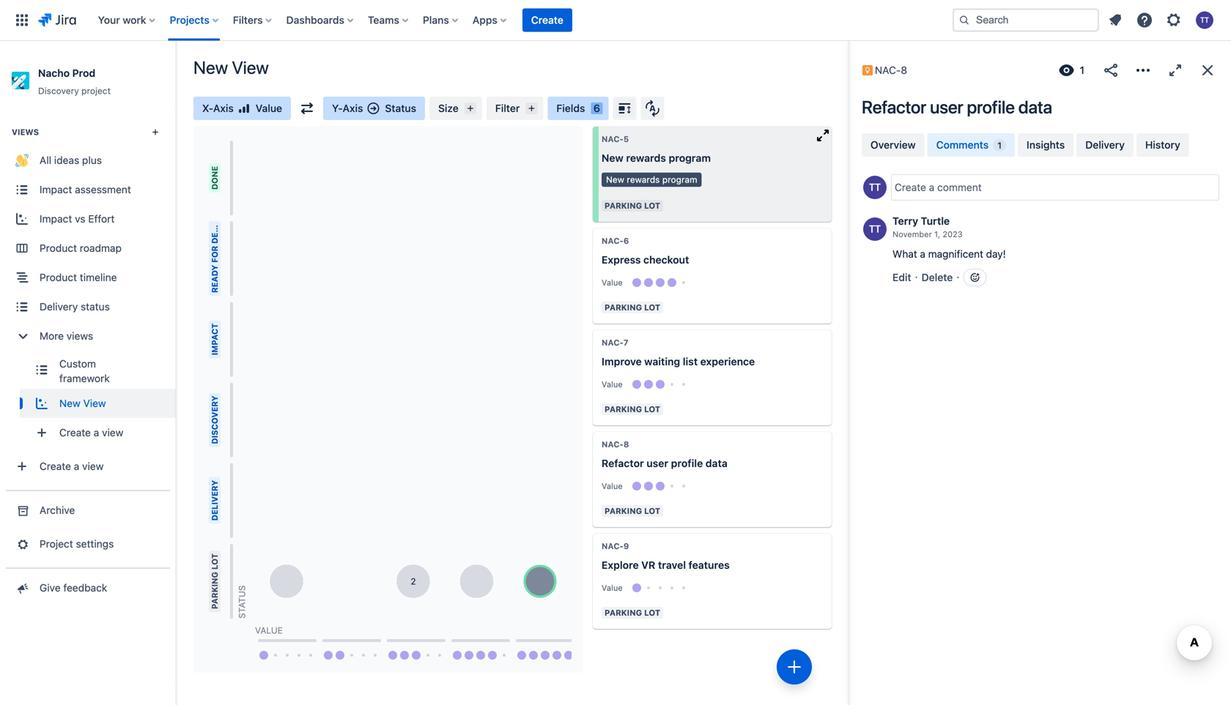 Task type: describe. For each thing, give the bounding box(es) containing it.
nac- for refactor user profile data
[[602, 440, 624, 450]]

x-
[[202, 102, 213, 114]]

value for new rewards program
[[602, 176, 623, 186]]

projects
[[170, 14, 209, 26]]

parking for profile
[[605, 507, 642, 516]]

list
[[683, 356, 698, 368]]

nac-9
[[602, 542, 629, 552]]

create button
[[523, 8, 572, 32]]

archive button
[[0, 496, 176, 526]]

value for improve waiting list experience
[[602, 380, 623, 390]]

product roadmap
[[40, 242, 122, 254]]

comment
[[938, 181, 982, 194]]

parking for program
[[605, 201, 642, 211]]

new inside jira product discovery navigation element
[[59, 398, 80, 410]]

project settings image
[[14, 537, 30, 552]]

0 vertical spatial refactor
[[862, 97, 927, 117]]

teams button
[[364, 8, 414, 32]]

5
[[624, 135, 629, 144]]

your work button
[[94, 8, 161, 32]]

roadmap
[[80, 242, 122, 254]]

:wave: image
[[15, 154, 29, 167]]

nac- for explore vr travel features
[[602, 542, 624, 552]]

for
[[210, 246, 220, 263]]

waiting
[[644, 356, 680, 368]]

nac- inside nac-8 link
[[875, 64, 901, 76]]

1 horizontal spatial delivery
[[210, 481, 220, 522]]

new inside tooltip
[[606, 175, 625, 185]]

2 ・ from the left
[[953, 272, 963, 284]]

framework
[[59, 373, 110, 385]]

banner containing your work
[[0, 0, 1231, 41]]

nac- for express checkout
[[602, 236, 624, 246]]

value for refactor user profile data
[[602, 482, 623, 491]]

status
[[81, 301, 110, 313]]

2023
[[943, 230, 963, 239]]

1 vertical spatial 1
[[998, 140, 1002, 151]]

delivery status
[[40, 301, 110, 313]]

product roadmap link
[[0, 234, 176, 263]]

0 vertical spatial 6
[[594, 102, 600, 114]]

express
[[602, 254, 641, 266]]

project settings button
[[0, 530, 176, 559]]

1 vertical spatial profile
[[671, 458, 703, 470]]

0 vertical spatial program
[[669, 152, 711, 164]]

rewards inside tooltip
[[627, 175, 660, 185]]

plans
[[423, 14, 449, 26]]

impact assessment
[[40, 184, 131, 196]]

1 vertical spatial refactor user profile data
[[602, 458, 728, 470]]

project settings
[[40, 538, 114, 551]]

1 horizontal spatial refactor user profile data
[[862, 97, 1052, 117]]

plans button
[[418, 8, 464, 32]]

primary element
[[9, 0, 941, 41]]

history
[[1146, 139, 1181, 151]]

give feedback button
[[0, 574, 176, 603]]

filters button
[[229, 8, 278, 32]]

checkout
[[644, 254, 689, 266]]

product for product timeline
[[40, 272, 77, 284]]

card layout: detailed image
[[616, 100, 634, 117]]

new rewards program tooltip
[[602, 173, 702, 187]]

effort
[[88, 213, 115, 225]]

product for product roadmap
[[40, 242, 77, 254]]

delivery status link
[[0, 293, 176, 322]]

express checkout
[[602, 254, 689, 266]]

size
[[438, 102, 459, 114]]

product timeline link
[[0, 263, 176, 293]]

1 horizontal spatial status
[[385, 102, 416, 114]]

impact vs effort
[[40, 213, 115, 225]]

nac-6
[[602, 236, 629, 246]]

project
[[40, 538, 73, 551]]

0 vertical spatial nac-8
[[875, 64, 908, 76]]

parking for travel
[[605, 609, 642, 618]]

1,
[[935, 230, 941, 239]]

rating image
[[238, 103, 250, 114]]

edit ・ delete ・
[[893, 272, 963, 284]]

0 vertical spatial view
[[232, 57, 269, 78]]

experience
[[701, 356, 755, 368]]

more image
[[1135, 62, 1152, 79]]

archive
[[40, 505, 75, 517]]

add ideas image
[[786, 659, 803, 677]]

view for create a view popup button
[[82, 461, 104, 473]]

parking for list
[[605, 405, 642, 414]]

create a view button
[[0, 452, 176, 482]]

create a view button
[[20, 419, 176, 448]]

discovery inside nacho prod discovery project
[[38, 86, 79, 96]]

new rewards program inside tooltip
[[606, 175, 697, 185]]

create a comment
[[895, 181, 982, 194]]

nacho prod discovery project
[[38, 67, 111, 96]]

filter button
[[487, 97, 543, 120]]

7
[[624, 338, 629, 348]]

a inside popup button
[[74, 461, 79, 473]]

y-
[[332, 102, 343, 114]]

give feedback
[[40, 582, 107, 595]]

timeline
[[80, 272, 117, 284]]

insights button
[[1018, 133, 1074, 157]]

open idea image for explore vr travel features
[[814, 534, 832, 552]]

your
[[98, 14, 120, 26]]

1 horizontal spatial discovery
[[210, 396, 220, 445]]

all
[[40, 154, 51, 166]]

project
[[81, 86, 111, 96]]

terry turtle november 1, 2023
[[893, 215, 963, 239]]

current project sidebar image
[[160, 59, 192, 88]]

delivery button
[[1077, 133, 1134, 157]]

axis for x-
[[213, 102, 234, 114]]

settings image
[[1165, 11, 1183, 29]]

nac-5
[[602, 135, 629, 144]]

done
[[210, 166, 220, 190]]

all ideas plus link
[[0, 146, 176, 175]]

projects button
[[165, 8, 224, 32]]

2 vertical spatial impact
[[210, 324, 220, 356]]

vs
[[75, 213, 85, 225]]

size button
[[430, 97, 482, 120]]

nacho
[[38, 67, 70, 79]]

create inside dropdown button
[[59, 427, 91, 439]]

custom framework link
[[20, 351, 176, 389]]

0 vertical spatial rewards
[[626, 152, 666, 164]]

nac-7
[[602, 338, 629, 348]]

teams
[[368, 14, 399, 26]]

ready
[[210, 265, 220, 293]]

impact vs effort link
[[0, 205, 176, 234]]

new view inside jira product discovery navigation element
[[59, 398, 106, 410]]

custom
[[59, 358, 96, 370]]

plus
[[82, 154, 102, 166]]

dashboards button
[[282, 8, 359, 32]]

assessment
[[75, 184, 131, 196]]

insights
[[1027, 139, 1065, 151]]

your profile and settings image
[[1196, 11, 1214, 29]]

day!
[[986, 248, 1006, 260]]

impact for impact assessment
[[40, 184, 72, 196]]

value for express checkout
[[602, 278, 623, 288]]

9
[[624, 542, 629, 552]]



Task type: locate. For each thing, give the bounding box(es) containing it.
edit button
[[893, 272, 912, 284]]

banner
[[0, 0, 1231, 41]]

product timeline
[[40, 272, 117, 284]]

1 right comments
[[998, 140, 1002, 151]]

new view
[[194, 57, 269, 78], [59, 398, 106, 410]]

1 axis from the left
[[213, 102, 234, 114]]

a down create a view dropdown button
[[74, 461, 79, 473]]

nac- for improve waiting list experience
[[602, 338, 624, 348]]

nac- for new rewards program
[[602, 135, 624, 144]]

edit
[[893, 272, 912, 284]]

user
[[930, 97, 963, 117], [647, 458, 669, 470]]

jira product discovery navigation element
[[0, 41, 176, 706]]

1 horizontal spatial view
[[232, 57, 269, 78]]

6 up express
[[624, 236, 629, 246]]

what
[[893, 248, 917, 260]]

1 vertical spatial impact
[[40, 213, 72, 225]]

tab list
[[861, 132, 1221, 158]]

0 horizontal spatial user
[[647, 458, 669, 470]]

add reaction image
[[969, 272, 981, 284]]

autosave is enabled image
[[645, 100, 660, 117]]

feedback image
[[14, 581, 30, 596]]

value for explore vr travel features
[[602, 584, 623, 593]]

jira image
[[38, 11, 76, 29], [38, 11, 76, 29]]

view inside popup button
[[82, 461, 104, 473]]

1 vertical spatial new rewards program
[[606, 175, 697, 185]]

impact for impact vs effort
[[40, 213, 72, 225]]

group
[[0, 108, 176, 490]]

parking lot for profile
[[605, 507, 661, 516]]

axis left status 'icon'
[[343, 102, 363, 114]]

1 product from the top
[[40, 242, 77, 254]]

rewards up new rewards program tooltip
[[626, 152, 666, 164]]

all ideas plus
[[40, 154, 102, 166]]

1 open idea image from the top
[[814, 229, 832, 246]]

0 horizontal spatial nac-8
[[602, 440, 629, 450]]

program
[[669, 152, 711, 164], [662, 175, 697, 185]]

0 horizontal spatial status
[[237, 586, 247, 619]]

open idea image
[[814, 229, 832, 246], [814, 331, 832, 348], [814, 432, 832, 450]]

view down the new view link
[[102, 427, 123, 439]]

delivery
[[210, 203, 220, 244]]

new view up x-axis
[[194, 57, 269, 78]]

new
[[194, 57, 228, 78], [602, 152, 624, 164], [606, 175, 625, 185], [59, 398, 80, 410]]

view inside the new view link
[[83, 398, 106, 410]]

Search field
[[953, 8, 1099, 32]]

parking lot for list
[[605, 405, 661, 414]]

create a view for create a view popup button
[[40, 461, 104, 473]]

open idea image for express checkout
[[814, 229, 832, 246]]

1 vertical spatial 8
[[624, 440, 629, 450]]

1 vertical spatial discovery
[[210, 396, 220, 445]]

1 vertical spatial 6
[[624, 236, 629, 246]]

1 vertical spatial user
[[647, 458, 669, 470]]

create inside popup button
[[40, 461, 71, 473]]

1 vertical spatial rewards
[[627, 175, 660, 185]]

open idea image for improve waiting list experience
[[814, 331, 832, 348]]

features
[[689, 560, 730, 572]]

delete button
[[922, 272, 953, 284]]

improve waiting list experience
[[602, 356, 755, 368]]

views
[[67, 330, 93, 342]]

0 horizontal spatial delivery
[[40, 301, 78, 313]]

1 vertical spatial status
[[237, 586, 247, 619]]

apps button
[[468, 8, 512, 32]]

1 horizontal spatial 6
[[624, 236, 629, 246]]

1 button
[[1057, 59, 1091, 82]]

delivery inside group
[[40, 301, 78, 313]]

0 horizontal spatial data
[[706, 458, 728, 470]]

more
[[40, 330, 64, 342]]

create a view
[[59, 427, 123, 439], [40, 461, 104, 473]]

new view link
[[20, 389, 176, 419]]

lot for program
[[644, 201, 661, 211]]

view down create a view dropdown button
[[82, 461, 104, 473]]

november
[[893, 230, 932, 239]]

rewards down 5
[[627, 175, 660, 185]]

1 horizontal spatial profile
[[967, 97, 1015, 117]]

0 vertical spatial delivery
[[1086, 139, 1125, 151]]

parking lot for program
[[605, 201, 661, 211]]

improve
[[602, 356, 642, 368]]

0 vertical spatial open idea image
[[814, 127, 832, 144]]

apps
[[473, 14, 498, 26]]

2 horizontal spatial delivery
[[1086, 139, 1125, 151]]

help image
[[1136, 11, 1154, 29]]

work
[[123, 14, 146, 26]]

8
[[901, 64, 908, 76], [624, 440, 629, 450]]

0 vertical spatial profile
[[967, 97, 1015, 117]]

0 horizontal spatial 1
[[998, 140, 1002, 151]]

new rewards program up new rewards program tooltip
[[602, 152, 711, 164]]

create up create a view popup button
[[59, 427, 91, 439]]

0 horizontal spatial 8
[[624, 440, 629, 450]]

travel
[[658, 560, 686, 572]]

0 horizontal spatial refactor
[[602, 458, 644, 470]]

2 product from the top
[[40, 272, 77, 284]]

status
[[385, 102, 416, 114], [237, 586, 247, 619]]

group containing all ideas plus
[[0, 108, 176, 490]]

impact down ready
[[210, 324, 220, 356]]

lot for profile
[[644, 507, 661, 516]]

1 left more icon
[[1080, 64, 1085, 76]]

axis left rating image
[[213, 102, 234, 114]]

view down framework
[[83, 398, 106, 410]]

create
[[531, 14, 564, 26], [895, 181, 926, 194], [59, 427, 91, 439], [40, 461, 71, 473]]

view up rating image
[[232, 57, 269, 78]]

overview button
[[862, 133, 925, 157]]

0 vertical spatial refactor user profile data
[[862, 97, 1052, 117]]

history button
[[1137, 133, 1189, 157]]

switchaxes image
[[301, 103, 313, 114]]

1 horizontal spatial 8
[[901, 64, 908, 76]]

more views
[[40, 330, 93, 342]]

refactor
[[862, 97, 927, 117], [602, 458, 644, 470]]

6
[[594, 102, 600, 114], [624, 236, 629, 246]]

impact
[[40, 184, 72, 196], [40, 213, 72, 225], [210, 324, 220, 356]]

create a view inside dropdown button
[[59, 427, 123, 439]]

1 vertical spatial refactor
[[602, 458, 644, 470]]

create a view for create a view dropdown button
[[59, 427, 123, 439]]

1 vertical spatial new view
[[59, 398, 106, 410]]

1 horizontal spatial axis
[[343, 102, 363, 114]]

appswitcher icon image
[[13, 11, 31, 29]]

feedback
[[63, 582, 107, 595]]

2 vertical spatial delivery
[[210, 481, 220, 522]]

dashboards
[[286, 14, 344, 26]]

1 horizontal spatial new view
[[194, 57, 269, 78]]

delete
[[922, 272, 953, 284]]

0 horizontal spatial profile
[[671, 458, 703, 470]]

terry
[[893, 215, 918, 227]]

1 ・ from the left
[[912, 272, 922, 284]]

close image
[[1199, 62, 1217, 79]]

new rewards program down 5
[[606, 175, 697, 185]]

give
[[40, 582, 61, 595]]

view
[[102, 427, 123, 439], [82, 461, 104, 473]]

0 vertical spatial 8
[[901, 64, 908, 76]]

0 horizontal spatial ・
[[912, 272, 922, 284]]

open idea image
[[814, 127, 832, 144], [814, 534, 832, 552]]

a inside dropdown button
[[94, 427, 99, 439]]

6 right the fields
[[594, 102, 600, 114]]

notifications image
[[1107, 11, 1124, 29]]

1 vertical spatial program
[[662, 175, 697, 185]]

a left comment
[[929, 181, 935, 194]]

your work
[[98, 14, 146, 26]]

0 vertical spatial product
[[40, 242, 77, 254]]

impact inside 'link'
[[40, 213, 72, 225]]

lot for list
[[644, 405, 661, 414]]

settings
[[76, 538, 114, 551]]

2 open idea image from the top
[[814, 534, 832, 552]]

0 vertical spatial status
[[385, 102, 416, 114]]

profile
[[967, 97, 1015, 117], [671, 458, 703, 470]]

comments
[[936, 139, 989, 151]]

1 vertical spatial view
[[83, 398, 106, 410]]

data
[[1019, 97, 1052, 117], [706, 458, 728, 470]]

open idea image for refactor user profile data
[[814, 432, 832, 450]]

refactor user profile data
[[862, 97, 1052, 117], [602, 458, 728, 470]]

axis for y-
[[343, 102, 363, 114]]

2 axis from the left
[[343, 102, 363, 114]]

nac-
[[875, 64, 901, 76], [602, 135, 624, 144], [602, 236, 624, 246], [602, 338, 624, 348], [602, 440, 624, 450], [602, 542, 624, 552]]

views
[[12, 128, 39, 137]]

expand image
[[1167, 62, 1184, 79]]

2 vertical spatial open idea image
[[814, 432, 832, 450]]

a right what
[[920, 248, 926, 260]]

y-axis
[[332, 102, 363, 114]]

3 open idea image from the top
[[814, 432, 832, 450]]

parking lot for travel
[[605, 609, 661, 618]]

1 vertical spatial open idea image
[[814, 534, 832, 552]]

ideas
[[54, 154, 79, 166]]

create inside button
[[531, 14, 564, 26]]

0 horizontal spatial 6
[[594, 102, 600, 114]]

product down the impact vs effort
[[40, 242, 77, 254]]

1 vertical spatial data
[[706, 458, 728, 470]]

1 inside popup button
[[1080, 64, 1085, 76]]

0 vertical spatial open idea image
[[814, 229, 832, 246]]

1 vertical spatial nac-8
[[602, 440, 629, 450]]

vr
[[642, 560, 656, 572]]

nac-8
[[875, 64, 908, 76], [602, 440, 629, 450]]

0 vertical spatial 1
[[1080, 64, 1085, 76]]

program inside tooltip
[[662, 175, 697, 185]]

1 open idea image from the top
[[814, 127, 832, 144]]

1 vertical spatial product
[[40, 272, 77, 284]]

0 vertical spatial impact
[[40, 184, 72, 196]]

a down the new view link
[[94, 427, 99, 439]]

0 vertical spatial new rewards program
[[602, 152, 711, 164]]

lot for travel
[[644, 609, 661, 618]]

0 vertical spatial user
[[930, 97, 963, 117]]

axis
[[213, 102, 234, 114], [343, 102, 363, 114]]

new rewards program
[[602, 152, 711, 164], [606, 175, 697, 185]]

0 vertical spatial new view
[[194, 57, 269, 78]]

view inside dropdown button
[[102, 427, 123, 439]]

magnificent
[[928, 248, 984, 260]]

1 horizontal spatial user
[[930, 97, 963, 117]]

create right apps dropdown button
[[531, 14, 564, 26]]

2
[[411, 577, 416, 587]]

new view down framework
[[59, 398, 106, 410]]

impact down all
[[40, 184, 72, 196]]

1 horizontal spatial data
[[1019, 97, 1052, 117]]

1 horizontal spatial nac-8
[[875, 64, 908, 76]]

impact assessment link
[[0, 175, 176, 205]]

1 horizontal spatial ・
[[953, 272, 963, 284]]

:wave: image
[[15, 154, 29, 167]]

delivery inside button
[[1086, 139, 1125, 151]]

view for create a view dropdown button
[[102, 427, 123, 439]]

8 inside nac-8 link
[[901, 64, 908, 76]]

0 horizontal spatial view
[[83, 398, 106, 410]]

1 horizontal spatial 1
[[1080, 64, 1085, 76]]

impact left vs
[[40, 213, 72, 225]]

prod
[[72, 67, 95, 79]]

filter
[[495, 102, 520, 114]]

tab list containing overview
[[861, 132, 1221, 158]]

create up terry
[[895, 181, 926, 194]]

search image
[[959, 14, 970, 26]]

create a view down the new view link
[[59, 427, 123, 439]]

0 horizontal spatial refactor user profile data
[[602, 458, 728, 470]]

0 horizontal spatial axis
[[213, 102, 234, 114]]

0 horizontal spatial new view
[[59, 398, 106, 410]]

1 vertical spatial open idea image
[[814, 331, 832, 348]]

0 vertical spatial discovery
[[38, 86, 79, 96]]

0 vertical spatial data
[[1019, 97, 1052, 117]]

what a magnificent day!
[[893, 248, 1006, 260]]

0 vertical spatial view
[[102, 427, 123, 439]]

1 vertical spatial view
[[82, 461, 104, 473]]

create a view down create a view dropdown button
[[40, 461, 104, 473]]

parking
[[605, 201, 642, 211], [605, 303, 642, 313], [605, 405, 642, 414], [605, 507, 642, 516], [210, 572, 220, 610], [605, 609, 642, 618]]

create up archive
[[40, 461, 71, 473]]

1 vertical spatial create a view
[[40, 461, 104, 473]]

create a view inside popup button
[[40, 461, 104, 473]]

0 horizontal spatial discovery
[[38, 86, 79, 96]]

2 open idea image from the top
[[814, 331, 832, 348]]

1 horizontal spatial refactor
[[862, 97, 927, 117]]

status image
[[368, 103, 379, 114]]

rewards
[[626, 152, 666, 164], [627, 175, 660, 185]]

1 vertical spatial delivery
[[40, 301, 78, 313]]

0 vertical spatial create a view
[[59, 427, 123, 439]]

product up delivery status
[[40, 272, 77, 284]]

open idea image for new rewards program
[[814, 127, 832, 144]]



Task type: vqa. For each thing, say whether or not it's contained in the screenshot.
the website redesign 'LINK'
no



